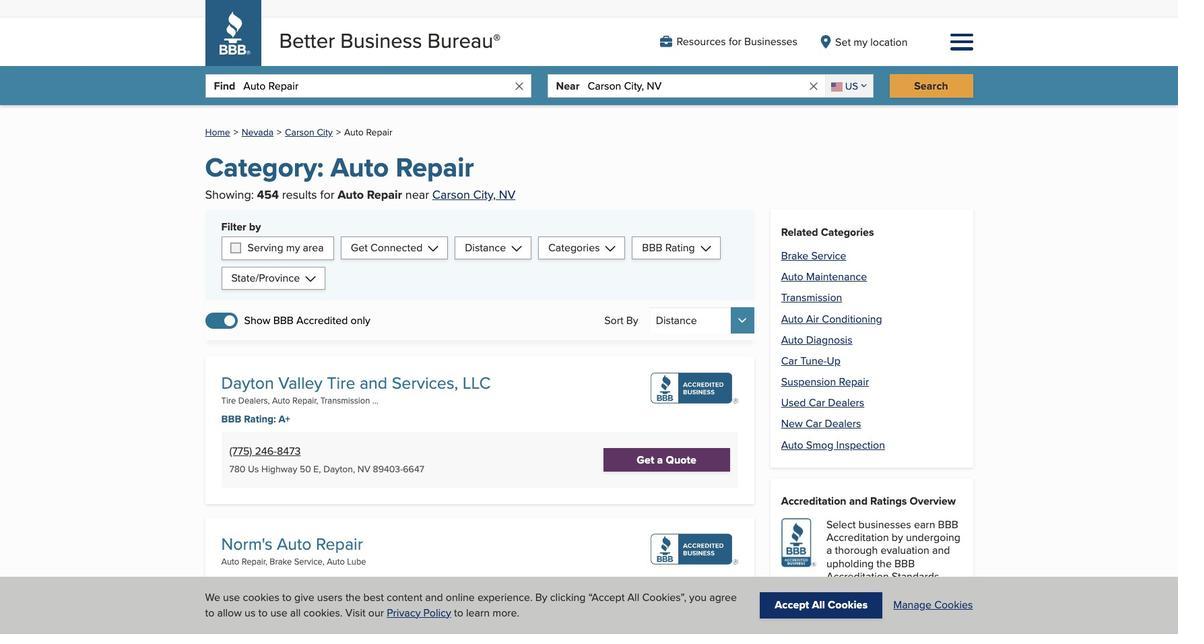 Task type: describe. For each thing, give the bounding box(es) containing it.
location
[[871, 34, 908, 50]]

new
[[782, 416, 803, 432]]

maintenance
[[807, 269, 868, 284]]

users
[[317, 590, 343, 605]]

carson inside category: auto repair showing: 454 results for auto repair near carson city, nv
[[433, 186, 470, 203]]

0 vertical spatial a
[[657, 452, 663, 468]]

"accept
[[589, 590, 625, 605]]

f
[[882, 605, 888, 621]]

auto up allow
[[221, 556, 239, 568]]

8473
[[277, 443, 301, 459]]

auto right results
[[338, 186, 364, 204]]

and inside dayton valley tire and services, llc tire dealers, auto repair, transmission ... bbb rating: a+
[[360, 371, 388, 395]]

auto right city
[[344, 126, 364, 139]]

set
[[836, 34, 851, 50]]

to left learn on the bottom left of page
[[454, 605, 464, 620]]

select
[[827, 517, 856, 532]]

cases,
[[856, 618, 885, 634]]

auto down new in the bottom right of the page
[[782, 437, 804, 453]]

bbb up some
[[827, 592, 847, 608]]

transmission inside "brake service auto maintenance transmission auto air conditioning auto diagnosis car tune-up suspension repair used car dealers new car dealers auto smog inspection"
[[782, 290, 843, 306]]

filter
[[221, 219, 246, 234]]

bbb assigns ratings from a+ (highest) to f (lowest). in some cases, bbb will not rate the business (indica
[[827, 592, 961, 634]]

a link
[[782, 594, 815, 627]]

home link
[[205, 126, 230, 139]]

(lowest).
[[891, 605, 929, 621]]

Near field
[[588, 75, 808, 97]]

related categories
[[782, 224, 874, 240]]

ratings
[[871, 493, 907, 509]]

businesses
[[859, 517, 912, 532]]

by inside 'select businesses earn bbb accreditation by undergoing a thorough evaluation and upholding the bbb accreditation standards.'
[[892, 530, 904, 545]]

inspection
[[837, 437, 886, 453]]

dayton valley tire and services, llc link
[[221, 371, 491, 395]]

repair inside "brake service auto maintenance transmission auto air conditioning auto diagnosis car tune-up suspension repair used car dealers new car dealers auto smog inspection"
[[839, 374, 869, 390]]

visit
[[346, 605, 366, 620]]

all inside accept all cookies button
[[812, 597, 825, 613]]

454
[[257, 186, 279, 204]]

(highest)
[[827, 605, 867, 621]]

accept
[[775, 597, 810, 613]]

accept all cookies button
[[760, 593, 883, 619]]

Sort By button
[[649, 307, 755, 334]]

...
[[372, 394, 379, 406]]

for inside category: auto repair showing: 454 results for auto repair near carson city, nv
[[320, 186, 335, 203]]

nv inside category: auto repair showing: 454 results for auto repair near carson city, nv
[[499, 186, 516, 203]]

544-
[[257, 605, 278, 620]]

only
[[351, 313, 371, 328]]

bbb inside filter by element
[[642, 240, 663, 255]]

sort by
[[605, 313, 639, 328]]

new car dealers link
[[782, 416, 862, 432]]

auto left "lube"
[[327, 556, 345, 568]]

get for get a quote
[[637, 452, 655, 468]]

0 vertical spatial for
[[729, 34, 742, 49]]

carson city link
[[285, 126, 333, 139]]

sort
[[605, 313, 624, 328]]

auto left air
[[782, 311, 804, 327]]

not
[[929, 618, 944, 634]]

business
[[866, 631, 908, 634]]

246-
[[255, 443, 277, 459]]

connected
[[371, 240, 423, 255]]

89403-
[[373, 462, 403, 476]]

we
[[205, 590, 220, 605]]

the inside bbb assigns ratings from a+ (highest) to f (lowest). in some cases, bbb will not rate the business (indica
[[848, 631, 863, 634]]

suspension repair link
[[782, 374, 869, 390]]

us
[[248, 462, 259, 476]]

(775) 246-8473 link
[[229, 443, 301, 459]]

norm's
[[221, 532, 273, 556]]

home
[[205, 126, 230, 139]]

state/province
[[231, 270, 300, 286]]

distance inside sort by button
[[656, 313, 697, 328]]

get a quote link
[[604, 448, 730, 472]]

to left allow
[[205, 605, 215, 620]]

0 vertical spatial accreditation
[[782, 493, 847, 509]]

cookies
[[243, 590, 280, 605]]

0 horizontal spatial tire
[[221, 394, 236, 406]]

categories inside filter by element
[[549, 240, 600, 255]]

1 horizontal spatial tire
[[327, 371, 355, 395]]

quote
[[666, 452, 697, 468]]

us
[[846, 79, 859, 93]]

will
[[911, 618, 926, 634]]

1 horizontal spatial use
[[271, 605, 288, 620]]

service,
[[294, 556, 325, 568]]

serving
[[248, 240, 283, 255]]

filter by
[[221, 219, 261, 234]]

overview
[[910, 493, 956, 509]]

serving my area
[[248, 240, 324, 255]]

1 horizontal spatial categories
[[821, 224, 874, 240]]

privacy
[[387, 605, 421, 620]]

best
[[364, 590, 384, 605]]

780
[[229, 462, 246, 476]]

used
[[782, 395, 806, 411]]

area
[[303, 240, 324, 255]]

bbb right the earn
[[938, 517, 959, 532]]

highway
[[261, 462, 297, 476]]

search
[[915, 78, 949, 94]]

50
[[300, 462, 311, 476]]

carson city, nv link
[[433, 186, 516, 203]]

0 vertical spatial by
[[249, 219, 261, 234]]

and up select
[[850, 493, 868, 509]]

0 vertical spatial car
[[782, 353, 798, 369]]

get connected
[[351, 240, 423, 255]]

category:
[[205, 148, 324, 187]]

®
[[493, 28, 501, 50]]

dayton
[[221, 371, 274, 395]]

all inside we use cookies to give users the best content and online experience. by clicking "accept all cookies", you agree to allow us to use all cookies. visit our
[[628, 590, 640, 605]]

cookies.
[[304, 605, 343, 620]]

accredited business image for norm's auto repair
[[651, 534, 738, 565]]

0 vertical spatial carson
[[285, 126, 315, 139]]

resources for businesses link
[[660, 34, 798, 49]]

better
[[279, 26, 335, 55]]

in
[[932, 605, 940, 621]]

(530)
[[229, 605, 254, 620]]

to left the give
[[282, 590, 292, 605]]

0 vertical spatial dealers
[[828, 395, 865, 411]]

auto maintenance link
[[782, 269, 868, 284]]

1 vertical spatial accreditation
[[827, 530, 889, 545]]

businesses
[[745, 34, 798, 49]]

0953
[[278, 605, 303, 620]]

nv inside (775) 246-8473 780 us highway 50 e , dayton, nv 89403-6647
[[358, 462, 371, 476]]

bbb inside dayton valley tire and services, llc tire dealers, auto repair, transmission ... bbb rating: a+
[[221, 412, 241, 427]]

a
[[786, 595, 800, 626]]



Task type: vqa. For each thing, say whether or not it's contained in the screenshot.
the , for School
no



Task type: locate. For each thing, give the bounding box(es) containing it.
Find search field
[[243, 75, 513, 97]]

repair, inside dayton valley tire and services, llc tire dealers, auto repair, transmission ... bbb rating: a+
[[293, 394, 318, 406]]

2 clear search image from the left
[[808, 80, 820, 92]]

0 horizontal spatial categories
[[549, 240, 600, 255]]

my
[[854, 34, 868, 50], [286, 240, 300, 255]]

0 vertical spatial a+
[[279, 412, 290, 427]]

repair, right dealers,
[[293, 394, 318, 406]]

0 vertical spatial repair,
[[293, 394, 318, 406]]

1 vertical spatial by
[[892, 530, 904, 545]]

distance inside filter by element
[[465, 240, 506, 255]]

0 horizontal spatial all
[[628, 590, 640, 605]]

carson
[[285, 126, 315, 139], [433, 186, 470, 203]]

rating:
[[244, 412, 276, 427], [244, 573, 276, 588]]

a left quote
[[657, 452, 663, 468]]

accredited business image for dayton valley tire and services, llc
[[651, 373, 738, 404]]

1 horizontal spatial distance
[[656, 313, 697, 328]]

2 vertical spatial car
[[806, 416, 822, 432]]

0 horizontal spatial clear search image
[[513, 80, 525, 92]]

2 horizontal spatial the
[[877, 556, 892, 571]]

my for area
[[286, 240, 300, 255]]

tire left ...
[[327, 371, 355, 395]]

1 horizontal spatial clear search image
[[808, 80, 820, 92]]

dealers,
[[238, 394, 270, 406]]

1 vertical spatial transmission
[[321, 394, 370, 406]]

0 vertical spatial by
[[627, 313, 639, 328]]

0 vertical spatial nv
[[499, 186, 516, 203]]

accreditation standards image
[[782, 518, 817, 567]]

1 vertical spatial rating:
[[244, 573, 276, 588]]

0 vertical spatial get
[[351, 240, 368, 255]]

(775)
[[229, 443, 252, 459]]

repair inside norm's auto repair auto repair, brake service, auto lube bbb rating: a+
[[316, 532, 363, 556]]

dayton,
[[324, 462, 355, 476]]

policy
[[424, 605, 451, 620]]

accreditation up assigns
[[827, 569, 889, 584]]

get left connected on the top of page
[[351, 240, 368, 255]]

get
[[351, 240, 368, 255], [637, 452, 655, 468]]

bbb
[[642, 240, 663, 255], [273, 313, 294, 328], [221, 412, 241, 427], [938, 517, 959, 532], [895, 556, 915, 571], [221, 573, 241, 588], [827, 592, 847, 608], [888, 618, 908, 634]]

nv right city,
[[499, 186, 516, 203]]

bbb left rating
[[642, 240, 663, 255]]

you
[[690, 590, 707, 605]]

accreditation and ratings overview
[[782, 493, 956, 509]]

cookies",
[[643, 590, 687, 605]]

auto air conditioning link
[[782, 311, 883, 327]]

0 horizontal spatial get
[[351, 240, 368, 255]]

transmission inside dayton valley tire and services, llc tire dealers, auto repair, transmission ... bbb rating: a+
[[321, 394, 370, 406]]

1 horizontal spatial by
[[627, 313, 639, 328]]

a
[[657, 452, 663, 468], [827, 543, 833, 558]]

0 vertical spatial brake
[[782, 248, 809, 263]]

car left tune-
[[782, 353, 798, 369]]

auto
[[344, 126, 364, 139], [331, 148, 389, 187], [338, 186, 364, 204], [782, 269, 804, 284], [782, 311, 804, 327], [782, 332, 804, 348], [272, 394, 290, 406], [782, 437, 804, 453], [277, 532, 312, 556], [221, 556, 239, 568], [327, 556, 345, 568]]

0 vertical spatial rating:
[[244, 412, 276, 427]]

clear search image for find
[[513, 80, 525, 92]]

1 cookies from the left
[[828, 597, 868, 613]]

auto up car tune-up link
[[782, 332, 804, 348]]

(530) 544-0953 link
[[229, 605, 303, 620]]

online
[[446, 590, 475, 605]]

the right rate
[[848, 631, 863, 634]]

get left quote
[[637, 452, 655, 468]]

all right "accept
[[628, 590, 640, 605]]

all
[[628, 590, 640, 605], [812, 597, 825, 613]]

get inside filter by element
[[351, 240, 368, 255]]

clear search image
[[513, 80, 525, 92], [808, 80, 820, 92]]

all right accept
[[812, 597, 825, 613]]

a+ inside bbb assigns ratings from a+ (highest) to f (lowest). in some cases, bbb will not rate the business (indica
[[947, 592, 959, 608]]

bbb rating
[[642, 240, 695, 255]]

1 horizontal spatial brake
[[782, 248, 809, 263]]

1 horizontal spatial cookies
[[935, 597, 973, 613]]

carson left city,
[[433, 186, 470, 203]]

some
[[827, 618, 853, 634]]

0 horizontal spatial a
[[657, 452, 663, 468]]

brake left service,
[[270, 556, 292, 568]]

1 rating: from the top
[[244, 412, 276, 427]]

clear search image left "us" field
[[808, 80, 820, 92]]

smog
[[807, 437, 834, 453]]

2 cookies from the left
[[935, 597, 973, 613]]

1 vertical spatial by
[[536, 590, 548, 605]]

rating
[[666, 240, 695, 255]]

from
[[923, 592, 944, 608]]

0 horizontal spatial for
[[320, 186, 335, 203]]

to left f
[[870, 605, 879, 621]]

our
[[369, 605, 384, 620]]

assigns
[[850, 592, 885, 608]]

0 vertical spatial distance
[[465, 240, 506, 255]]

0 vertical spatial accredited business image
[[651, 373, 738, 404]]

privacy policy to learn more.
[[387, 605, 520, 620]]

repair
[[366, 126, 393, 139], [396, 148, 474, 187], [367, 186, 402, 204], [839, 374, 869, 390], [316, 532, 363, 556]]

2 vertical spatial the
[[848, 631, 863, 634]]

use left all
[[271, 605, 288, 620]]

(530) 544-0953
[[229, 605, 303, 620]]

0 vertical spatial the
[[877, 556, 892, 571]]

accreditation up select
[[782, 493, 847, 509]]

clear search image for near
[[808, 80, 820, 92]]

1 horizontal spatial get
[[637, 452, 655, 468]]

1 vertical spatial a+
[[279, 573, 290, 588]]

the right upholding
[[877, 556, 892, 571]]

1 vertical spatial get
[[637, 452, 655, 468]]

1 horizontal spatial repair,
[[293, 394, 318, 406]]

2 vertical spatial accreditation
[[827, 569, 889, 584]]

search button
[[890, 74, 973, 98]]

tire left dealers,
[[221, 394, 236, 406]]

my for location
[[854, 34, 868, 50]]

and left "services,"
[[360, 371, 388, 395]]

a inside 'select businesses earn bbb accreditation by undergoing a thorough evaluation and upholding the bbb accreditation standards.'
[[827, 543, 833, 558]]

1 clear search image from the left
[[513, 80, 525, 92]]

tune-
[[801, 353, 827, 369]]

auto right norm's
[[277, 532, 312, 556]]

dealers up auto smog inspection link
[[825, 416, 862, 432]]

conditioning
[[822, 311, 883, 327]]

llc
[[463, 371, 491, 395]]

1 vertical spatial a
[[827, 543, 833, 558]]

us
[[245, 605, 256, 620]]

1 vertical spatial nv
[[358, 462, 371, 476]]

distance right sort by
[[656, 313, 697, 328]]

auto repair
[[344, 126, 393, 139]]

service
[[812, 248, 847, 263]]

by right sort
[[627, 313, 639, 328]]

filter by element
[[205, 209, 755, 301]]

rating: inside dayton valley tire and services, llc tire dealers, auto repair, transmission ... bbb rating: a+
[[244, 412, 276, 427]]

0 horizontal spatial carson
[[285, 126, 315, 139]]

a left thorough
[[827, 543, 833, 558]]

nevada
[[242, 126, 274, 139]]

auto diagnosis link
[[782, 332, 853, 348]]

a+ inside norm's auto repair auto repair, brake service, auto lube bbb rating: a+
[[279, 573, 290, 588]]

set my location
[[836, 34, 908, 50]]

the inside we use cookies to give users the best content and online experience. by clicking "accept all cookies", you agree to allow us to use all cookies. visit our
[[346, 590, 361, 605]]

0 horizontal spatial distance
[[465, 240, 506, 255]]

get for get connected
[[351, 240, 368, 255]]

by
[[627, 313, 639, 328], [536, 590, 548, 605]]

1 vertical spatial my
[[286, 240, 300, 255]]

accreditation
[[782, 493, 847, 509], [827, 530, 889, 545], [827, 569, 889, 584]]

by inside we use cookies to give users the best content and online experience. by clicking "accept all cookies", you agree to allow us to use all cookies. visit our
[[536, 590, 548, 605]]

and inside we use cookies to give users the best content and online experience. by clicking "accept all cookies", you agree to allow us to use all cookies. visit our
[[425, 590, 443, 605]]

ratings
[[888, 592, 920, 608]]

get a quote
[[637, 452, 697, 468]]

more.
[[493, 605, 520, 620]]

2 vertical spatial a+
[[947, 592, 959, 608]]

0 vertical spatial transmission
[[782, 290, 843, 306]]

2 accredited business image from the top
[[651, 534, 738, 565]]

city
[[317, 126, 333, 139]]

norm's auto repair link
[[221, 532, 363, 556]]

1 vertical spatial dealers
[[825, 416, 862, 432]]

car
[[782, 353, 798, 369], [809, 395, 826, 411], [806, 416, 822, 432]]

manage cookies button
[[894, 597, 973, 613]]

bbb up allow
[[221, 573, 241, 588]]

for right results
[[320, 186, 335, 203]]

dealers down the 'suspension repair' link
[[828, 395, 865, 411]]

bbb inside norm's auto repair auto repair, brake service, auto lube bbb rating: a+
[[221, 573, 241, 588]]

to inside bbb assigns ratings from a+ (highest) to f (lowest). in some cases, bbb will not rate the business (indica
[[870, 605, 879, 621]]

0 horizontal spatial nv
[[358, 462, 371, 476]]

bbb up ratings
[[895, 556, 915, 571]]

to right us
[[258, 605, 268, 620]]

1 horizontal spatial a
[[827, 543, 833, 558]]

and inside 'select businesses earn bbb accreditation by undergoing a thorough evaluation and upholding the bbb accreditation standards.'
[[933, 543, 951, 558]]

car right new in the bottom right of the page
[[806, 416, 822, 432]]

US field
[[825, 75, 873, 97]]

experience.
[[478, 590, 533, 605]]

0 horizontal spatial cookies
[[828, 597, 868, 613]]

bbb right show
[[273, 313, 294, 328]]

better business bureau ®
[[279, 26, 501, 55]]

the left the best
[[346, 590, 361, 605]]

a+ inside dayton valley tire and services, llc tire dealers, auto repair, transmission ... bbb rating: a+
[[279, 412, 290, 427]]

we use cookies to give users the best content and online experience. by clicking "accept all cookies", you agree to allow us to use all cookies. visit our
[[205, 590, 737, 620]]

1 horizontal spatial for
[[729, 34, 742, 49]]

clear search image left near
[[513, 80, 525, 92]]

brake down related
[[782, 248, 809, 263]]

a+ right from
[[947, 592, 959, 608]]

bureau
[[428, 26, 493, 55]]

0 horizontal spatial by
[[249, 219, 261, 234]]

distance down city,
[[465, 240, 506, 255]]

brake service link
[[782, 248, 847, 263]]

manage
[[894, 597, 932, 613]]

0 horizontal spatial repair,
[[242, 556, 267, 568]]

1 horizontal spatial transmission
[[782, 290, 843, 306]]

to
[[282, 590, 292, 605], [205, 605, 215, 620], [258, 605, 268, 620], [454, 605, 464, 620], [870, 605, 879, 621]]

transmission link
[[782, 290, 843, 306]]

1 accredited business image from the top
[[651, 373, 738, 404]]

1 horizontal spatial the
[[848, 631, 863, 634]]

nv
[[499, 186, 516, 203], [358, 462, 371, 476]]

by left clicking
[[536, 590, 548, 605]]

cookies up some
[[828, 597, 868, 613]]

my right set
[[854, 34, 868, 50]]

1 vertical spatial the
[[346, 590, 361, 605]]

a+
[[279, 412, 290, 427], [279, 573, 290, 588], [947, 592, 959, 608]]

1 horizontal spatial by
[[892, 530, 904, 545]]

allow
[[217, 605, 242, 620]]

repair, inside norm's auto repair auto repair, brake service, auto lube bbb rating: a+
[[242, 556, 267, 568]]

my inside filter by element
[[286, 240, 300, 255]]

1 vertical spatial for
[[320, 186, 335, 203]]

use right we
[[223, 590, 240, 605]]

rating: inside norm's auto repair auto repair, brake service, auto lube bbb rating: a+
[[244, 573, 276, 588]]

content
[[387, 590, 423, 605]]

2 rating: from the top
[[244, 573, 276, 588]]

accreditation up upholding
[[827, 530, 889, 545]]

by right the filter
[[249, 219, 261, 234]]

1 vertical spatial car
[[809, 395, 826, 411]]

6647
[[403, 462, 425, 476]]

1 vertical spatial repair,
[[242, 556, 267, 568]]

1 horizontal spatial nv
[[499, 186, 516, 203]]

show
[[244, 313, 271, 328]]

the inside 'select businesses earn bbb accreditation by undergoing a thorough evaluation and upholding the bbb accreditation standards.'
[[877, 556, 892, 571]]

manage cookies
[[894, 597, 973, 613]]

(775) 246-8473 780 us highway 50 e , dayton, nv 89403-6647
[[229, 443, 425, 476]]

suspension
[[782, 374, 837, 390]]

showing:
[[205, 186, 254, 203]]

brake inside "brake service auto maintenance transmission auto air conditioning auto diagnosis car tune-up suspension repair used car dealers new car dealers auto smog inspection"
[[782, 248, 809, 263]]

transmission left ...
[[321, 394, 370, 406]]

auto up transmission link
[[782, 269, 804, 284]]

a+ up cookies
[[279, 573, 290, 588]]

0 vertical spatial my
[[854, 34, 868, 50]]

0 horizontal spatial transmission
[[321, 394, 370, 406]]

category: auto repair showing: 454 results for auto repair near carson city, nv
[[205, 148, 516, 204]]

0 horizontal spatial by
[[536, 590, 548, 605]]

auto right dealers,
[[272, 394, 290, 406]]

transmission
[[782, 290, 843, 306], [321, 394, 370, 406]]

,
[[319, 462, 321, 476]]

1 vertical spatial brake
[[270, 556, 292, 568]]

auto inside dayton valley tire and services, llc tire dealers, auto repair, transmission ... bbb rating: a+
[[272, 394, 290, 406]]

agree
[[710, 590, 737, 605]]

auto down 'auto repair'
[[331, 148, 389, 187]]

0 horizontal spatial the
[[346, 590, 361, 605]]

0 horizontal spatial brake
[[270, 556, 292, 568]]

car up new car dealers link
[[809, 395, 826, 411]]

transmission up air
[[782, 290, 843, 306]]

norm's auto repair auto repair, brake service, auto lube bbb rating: a+
[[221, 532, 366, 588]]

and down the earn
[[933, 543, 951, 558]]

1 vertical spatial distance
[[656, 313, 697, 328]]

repair, up cookies
[[242, 556, 267, 568]]

carson left city
[[285, 126, 315, 139]]

0 horizontal spatial use
[[223, 590, 240, 605]]

rating: up cookies
[[244, 573, 276, 588]]

city,
[[474, 186, 496, 203]]

for right resources
[[729, 34, 742, 49]]

0 horizontal spatial my
[[286, 240, 300, 255]]

for
[[729, 34, 742, 49], [320, 186, 335, 203]]

1 horizontal spatial my
[[854, 34, 868, 50]]

used car dealers link
[[782, 395, 865, 411]]

bbb right f
[[888, 618, 908, 634]]

1 horizontal spatial all
[[812, 597, 825, 613]]

accredited business image
[[651, 373, 738, 404], [651, 534, 738, 565]]

my left area
[[286, 240, 300, 255]]

rating: down dealers,
[[244, 412, 276, 427]]

a+ up 8473
[[279, 412, 290, 427]]

nv left 89403-
[[358, 462, 371, 476]]

by left the earn
[[892, 530, 904, 545]]

bbb inside button
[[273, 313, 294, 328]]

bbb down dealers,
[[221, 412, 241, 427]]

and left online
[[425, 590, 443, 605]]

business
[[341, 26, 422, 55]]

1 horizontal spatial carson
[[433, 186, 470, 203]]

brake inside norm's auto repair auto repair, brake service, auto lube bbb rating: a+
[[270, 556, 292, 568]]

cookies up not
[[935, 597, 973, 613]]

1 vertical spatial carson
[[433, 186, 470, 203]]

1 vertical spatial accredited business image
[[651, 534, 738, 565]]



